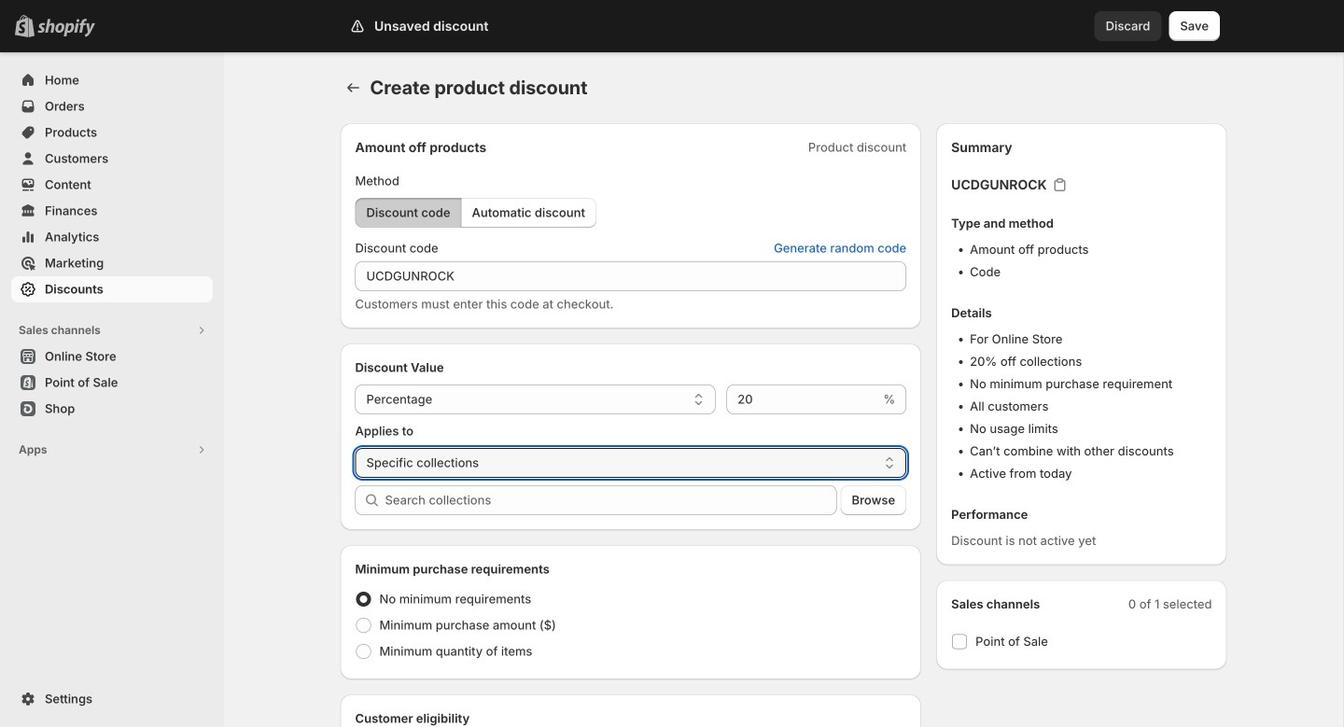 Task type: locate. For each thing, give the bounding box(es) containing it.
None text field
[[355, 261, 906, 291], [726, 385, 880, 414], [355, 261, 906, 291], [726, 385, 880, 414]]

Search collections text field
[[385, 485, 837, 515]]

shopify image
[[37, 18, 95, 37]]



Task type: vqa. For each thing, say whether or not it's contained in the screenshot.
Search collections text field
yes



